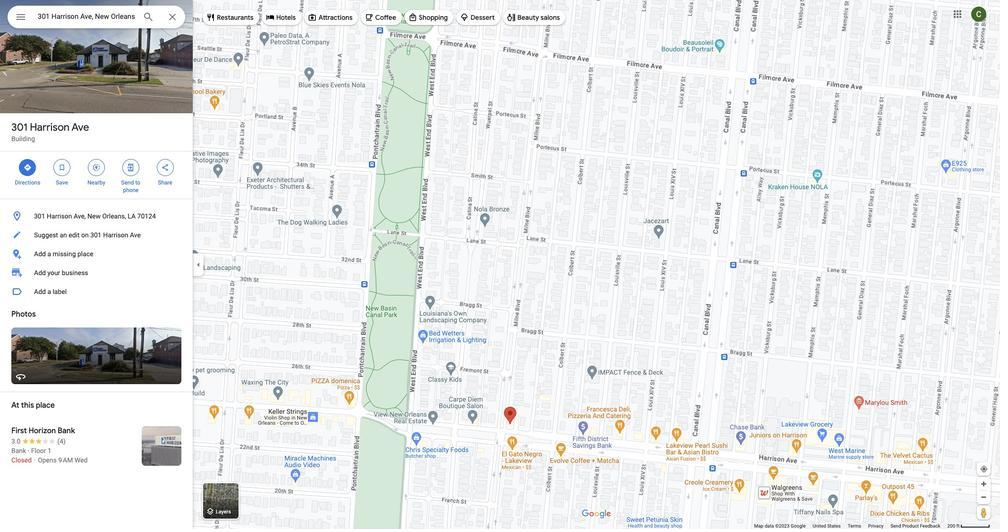 Task type: vqa. For each thing, say whether or not it's contained in the screenshot.


Task type: describe. For each thing, give the bounding box(es) containing it.
1
[[48, 447, 51, 455]]

privacy
[[868, 524, 884, 529]]

301 harrison ave building
[[11, 121, 89, 143]]


[[127, 163, 135, 173]]

9 am
[[58, 457, 73, 465]]

70124
[[137, 213, 156, 220]]

salons
[[541, 13, 560, 22]]

301 for ave
[[11, 121, 27, 134]]

first
[[11, 427, 27, 436]]

an
[[60, 232, 67, 239]]

photos
[[11, 310, 36, 319]]

united states button
[[813, 524, 841, 530]]

add a missing place
[[34, 250, 93, 258]]

attractions button
[[304, 6, 358, 29]]

privacy button
[[868, 524, 884, 530]]

data
[[765, 524, 774, 529]]

©2023
[[775, 524, 790, 529]]

business
[[62, 269, 88, 277]]

0 horizontal spatial place
[[36, 401, 55, 411]]

suggest
[[34, 232, 58, 239]]

feedback
[[920, 524, 941, 529]]

ave,
[[74, 213, 86, 220]]

new
[[87, 213, 101, 220]]

none field inside 301 harrison ave, new orleans, la 70124 field
[[38, 11, 135, 22]]

place inside button
[[78, 250, 93, 258]]

states
[[828, 524, 841, 529]]


[[161, 163, 169, 173]]

send product feedback button
[[891, 524, 941, 530]]

at this place
[[11, 401, 55, 411]]

suggest an edit on 301 harrison ave button
[[0, 226, 193, 245]]

google maps element
[[0, 0, 1000, 530]]

301 inside button
[[90, 232, 101, 239]]

bank inside bank · floor 1 closed ⋅ opens 9 am wed
[[11, 447, 26, 455]]

coffee
[[375, 13, 396, 22]]

terms button
[[848, 524, 861, 530]]

beauty salons
[[517, 13, 560, 22]]

301 harrison ave main content
[[0, 0, 193, 530]]

301 for ave,
[[34, 213, 45, 220]]

add for add your business
[[34, 269, 46, 277]]

collapse side panel image
[[193, 260, 204, 270]]

terms
[[848, 524, 861, 529]]

show street view coverage image
[[977, 506, 991, 520]]

save
[[56, 180, 68, 186]]

add your business link
[[0, 264, 193, 283]]

shopping
[[419, 13, 448, 22]]

(4)
[[57, 438, 66, 446]]

hotels
[[276, 13, 296, 22]]

opens
[[38, 457, 57, 465]]

send for send to phone
[[121, 180, 134, 186]]

nearby
[[87, 180, 105, 186]]

la
[[128, 213, 136, 220]]

bank · floor 1 closed ⋅ opens 9 am wed
[[11, 447, 88, 465]]

united states
[[813, 524, 841, 529]]

building
[[11, 135, 35, 143]]

share
[[158, 180, 172, 186]]

map data ©2023 google
[[754, 524, 806, 529]]

zoom out image
[[981, 494, 988, 501]]

ave inside button
[[130, 232, 141, 239]]

phone
[[123, 187, 139, 194]]

google
[[791, 524, 806, 529]]

hotels button
[[262, 6, 302, 29]]

beauty
[[517, 13, 539, 22]]

actions for 301 harrison ave region
[[0, 152, 193, 199]]

zoom in image
[[981, 481, 988, 488]]

⋅
[[33, 457, 36, 465]]



Task type: locate. For each thing, give the bounding box(es) containing it.
orleans,
[[102, 213, 126, 220]]

301 right 'on'
[[90, 232, 101, 239]]

ave inside the 301 harrison ave building
[[72, 121, 89, 134]]

product
[[903, 524, 919, 529]]

3 add from the top
[[34, 288, 46, 296]]

301 inside button
[[34, 213, 45, 220]]

0 horizontal spatial 301
[[11, 121, 27, 134]]

add a label button
[[0, 283, 193, 301]]

2 vertical spatial 301
[[90, 232, 101, 239]]

footer inside google maps element
[[754, 524, 948, 530]]

add inside button
[[34, 288, 46, 296]]

1 add from the top
[[34, 250, 46, 258]]

1 vertical spatial bank
[[11, 447, 26, 455]]

1 vertical spatial add
[[34, 269, 46, 277]]

3.0
[[11, 438, 21, 446]]

add a label
[[34, 288, 67, 296]]

harrison inside the 301 harrison ave building
[[30, 121, 70, 134]]

add a missing place button
[[0, 245, 193, 264]]

301 up the building
[[11, 121, 27, 134]]

1 a from the top
[[47, 250, 51, 258]]


[[58, 163, 66, 173]]

send for send product feedback
[[891, 524, 901, 529]]

bank up the (4)
[[58, 427, 75, 436]]

0 vertical spatial 301
[[11, 121, 27, 134]]

None field
[[38, 11, 135, 22]]

missing
[[53, 250, 76, 258]]

harrison up an
[[47, 213, 72, 220]]

harrison inside button
[[47, 213, 72, 220]]

place down 'on'
[[78, 250, 93, 258]]

0 vertical spatial send
[[121, 180, 134, 186]]

harrison up the building
[[30, 121, 70, 134]]

send
[[121, 180, 134, 186], [891, 524, 901, 529]]

from your device image
[[980, 465, 989, 474]]

at
[[11, 401, 19, 411]]

ft
[[957, 524, 960, 529]]

send up phone
[[121, 180, 134, 186]]

200 ft button
[[948, 524, 990, 529]]

footer
[[754, 524, 948, 530]]

send to phone
[[121, 180, 140, 194]]

a for label
[[47, 288, 51, 296]]

harrison down orleans,
[[103, 232, 128, 239]]

layers
[[216, 510, 231, 516]]

ave
[[72, 121, 89, 134], [130, 232, 141, 239]]

directions
[[15, 180, 40, 186]]

0 vertical spatial a
[[47, 250, 51, 258]]

0 vertical spatial ave
[[72, 121, 89, 134]]

0 vertical spatial bank
[[58, 427, 75, 436]]

a inside button
[[47, 288, 51, 296]]

label
[[53, 288, 67, 296]]

closed
[[11, 457, 32, 465]]

0 horizontal spatial bank
[[11, 447, 26, 455]]

1 vertical spatial send
[[891, 524, 901, 529]]

horizon
[[29, 427, 56, 436]]

1 horizontal spatial send
[[891, 524, 901, 529]]

1 vertical spatial ave
[[130, 232, 141, 239]]

floor
[[31, 447, 46, 455]]

add inside button
[[34, 250, 46, 258]]

a left missing
[[47, 250, 51, 258]]

1 horizontal spatial place
[[78, 250, 93, 258]]


[[92, 163, 101, 173]]

301 harrison ave, new orleans, la 70124
[[34, 213, 156, 220]]

add for add a missing place
[[34, 250, 46, 258]]

add down suggest
[[34, 250, 46, 258]]

a inside button
[[47, 250, 51, 258]]

restaurants
[[217, 13, 254, 22]]

shopping button
[[405, 6, 454, 29]]

place
[[78, 250, 93, 258], [36, 401, 55, 411]]

1 vertical spatial 301
[[34, 213, 45, 220]]

harrison for ave,
[[47, 213, 72, 220]]

1 horizontal spatial 301
[[34, 213, 45, 220]]

301 up suggest
[[34, 213, 45, 220]]

add for add a label
[[34, 288, 46, 296]]

add left your
[[34, 269, 46, 277]]

1 horizontal spatial bank
[[58, 427, 75, 436]]


[[15, 10, 26, 24]]

200 ft
[[948, 524, 960, 529]]

on
[[81, 232, 89, 239]]

dessert
[[471, 13, 495, 22]]

2 a from the top
[[47, 288, 51, 296]]

0 vertical spatial add
[[34, 250, 46, 258]]

2 horizontal spatial 301
[[90, 232, 101, 239]]


[[23, 163, 32, 173]]

send product feedback
[[891, 524, 941, 529]]

send left product
[[891, 524, 901, 529]]

dessert button
[[457, 6, 500, 29]]

1 horizontal spatial ave
[[130, 232, 141, 239]]

harrison inside button
[[103, 232, 128, 239]]

a for missing
[[47, 250, 51, 258]]

footer containing map data ©2023 google
[[754, 524, 948, 530]]

2 add from the top
[[34, 269, 46, 277]]

first horizon bank
[[11, 427, 75, 436]]

1 vertical spatial a
[[47, 288, 51, 296]]

send inside send to phone
[[121, 180, 134, 186]]

a left label
[[47, 288, 51, 296]]

2 vertical spatial harrison
[[103, 232, 128, 239]]

attractions
[[319, 13, 353, 22]]

add left label
[[34, 288, 46, 296]]

3.0 stars 4 reviews image
[[11, 437, 66, 447]]

0 vertical spatial place
[[78, 250, 93, 258]]

1 vertical spatial place
[[36, 401, 55, 411]]

add
[[34, 250, 46, 258], [34, 269, 46, 277], [34, 288, 46, 296]]

this
[[21, 401, 34, 411]]

0 horizontal spatial ave
[[72, 121, 89, 134]]

0 horizontal spatial send
[[121, 180, 134, 186]]

united
[[813, 524, 826, 529]]

harrison for ave
[[30, 121, 70, 134]]

200
[[948, 524, 956, 529]]

to
[[135, 180, 140, 186]]

2 vertical spatial add
[[34, 288, 46, 296]]

a
[[47, 250, 51, 258], [47, 288, 51, 296]]

edit
[[69, 232, 80, 239]]

301 inside the 301 harrison ave building
[[11, 121, 27, 134]]

·
[[28, 447, 29, 455]]

wed
[[75, 457, 88, 465]]

301
[[11, 121, 27, 134], [34, 213, 45, 220], [90, 232, 101, 239]]

beauty salons button
[[503, 6, 566, 29]]

harrison
[[30, 121, 70, 134], [47, 213, 72, 220], [103, 232, 128, 239]]

add your business
[[34, 269, 88, 277]]

your
[[47, 269, 60, 277]]

 button
[[8, 6, 34, 30]]

restaurants button
[[203, 6, 259, 29]]

place right this
[[36, 401, 55, 411]]

bank down 3.0 in the bottom of the page
[[11, 447, 26, 455]]

 search field
[[8, 6, 185, 30]]

map
[[754, 524, 764, 529]]

suggest an edit on 301 harrison ave
[[34, 232, 141, 239]]

301 Harrison Ave, New Orleans, LA 70124 field
[[8, 6, 185, 28]]

google account: christina overa  
(christinaovera9@gmail.com) image
[[972, 6, 987, 22]]

send inside 'send product feedback' button
[[891, 524, 901, 529]]

301 harrison ave, new orleans, la 70124 button
[[0, 207, 193, 226]]

1 vertical spatial harrison
[[47, 213, 72, 220]]

0 vertical spatial harrison
[[30, 121, 70, 134]]

coffee button
[[361, 6, 402, 29]]



